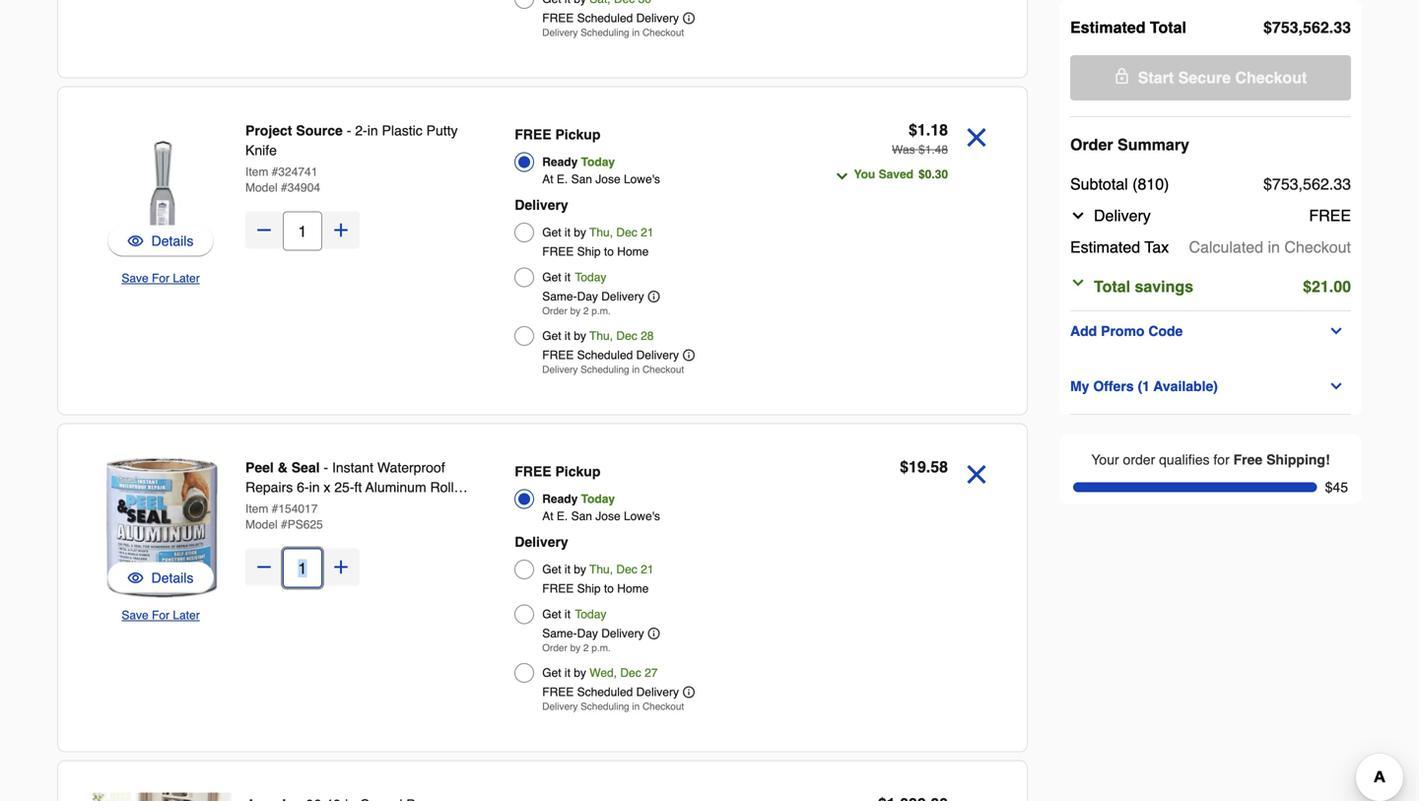 Task type: describe. For each thing, give the bounding box(es) containing it.
save for 2-in plastic putty knife
[[122, 272, 149, 285]]

p.m. for instant waterproof repairs 6-in x 25-ft aluminum roll flashing
[[592, 643, 611, 654]]

save for later for instant waterproof repairs 6-in x 25-ft aluminum roll flashing
[[122, 609, 200, 623]]

#ps625
[[281, 518, 323, 532]]

plastic
[[382, 123, 423, 139]]

wed,
[[590, 666, 617, 680]]

available)
[[1154, 379, 1218, 394]]

at e. san jose lowe's for instant waterproof repairs 6-in x 25-ft aluminum roll flashing
[[542, 510, 660, 523]]

option group for instant waterproof repairs 6-in x 25-ft aluminum roll flashing
[[515, 458, 788, 718]]

free ship to home for instant waterproof repairs 6-in x 25-ft aluminum roll flashing
[[542, 582, 649, 596]]

33 for estimated total
[[1334, 18, 1352, 36]]

#154017
[[272, 502, 318, 516]]

savings
[[1135, 278, 1194, 296]]

0 vertical spatial total
[[1150, 18, 1187, 36]]

scheduling for instant waterproof repairs 6-in x 25-ft aluminum roll flashing
[[581, 701, 630, 713]]

home for 2-in plastic putty knife
[[617, 245, 649, 259]]

1 delivery scheduling in checkout from the top
[[542, 27, 684, 38]]

add promo code link
[[1071, 319, 1352, 343]]

lowe's for instant waterproof repairs 6-in x 25-ft aluminum roll flashing
[[624, 510, 660, 523]]

instant waterproof repairs 6-in x 25-ft aluminum roll flashing
[[245, 460, 454, 515]]

$ right the was
[[919, 143, 925, 157]]

day for 2-in plastic putty knife
[[577, 290, 598, 304]]

1 horizontal spatial chevron down image
[[1071, 208, 1086, 224]]

code
[[1149, 323, 1183, 339]]

checkout inside button
[[1236, 69, 1308, 87]]

later for 2-in plastic putty knife
[[173, 272, 200, 285]]

1 vertical spatial -
[[324, 460, 328, 476]]

&
[[278, 460, 288, 476]]

$ up the was
[[909, 121, 918, 139]]

subtotal
[[1071, 175, 1129, 193]]

1 vertical spatial 21
[[1312, 278, 1330, 296]]

2-in plastic putty knife image
[[90, 119, 232, 261]]

30
[[935, 168, 948, 181]]

source
[[296, 123, 343, 139]]

delivery scheduling in checkout for instant waterproof repairs 6-in x 25-ft aluminum roll flashing
[[542, 701, 684, 713]]

plus image for minus image stepper number input field with increment and decrement buttons number field
[[331, 220, 351, 240]]

estimated for estimated tax
[[1071, 238, 1141, 256]]

ready for instant waterproof repairs 6-in x 25-ft aluminum roll flashing
[[542, 492, 578, 506]]

2 for instant waterproof repairs 6-in x 25-ft aluminum roll flashing
[[584, 643, 589, 654]]

save for later button for instant waterproof repairs 6-in x 25-ft aluminum roll flashing
[[122, 606, 200, 626]]

x
[[324, 480, 331, 495]]

in inside 2-in plastic putty knife
[[367, 123, 378, 139]]

san for 2-in plastic putty knife
[[571, 173, 592, 186]]

18
[[931, 121, 948, 139]]

start
[[1138, 69, 1174, 87]]

free pickup for instant waterproof repairs 6-in x 25-ft aluminum roll flashing
[[515, 464, 601, 480]]

pickup for instant waterproof repairs 6-in x 25-ft aluminum roll flashing
[[555, 464, 601, 480]]

aluminum
[[366, 480, 427, 495]]

19
[[909, 458, 926, 476]]

stepper number input field with increment and decrement buttons number field for minus image
[[283, 211, 322, 251]]

seal
[[292, 460, 320, 476]]

e. for 2-in plastic putty knife
[[557, 173, 568, 186]]

1 scheduling from the top
[[581, 27, 630, 38]]

order summary
[[1071, 136, 1190, 154]]

free scheduled delivery for 2-in plastic putty knife
[[542, 348, 679, 362]]

for
[[1214, 452, 1230, 468]]

total savings
[[1094, 278, 1194, 296]]

0 vertical spatial info image
[[683, 12, 695, 24]]

was
[[892, 143, 915, 157]]

plus image for minus icon stepper number input field with increment and decrement buttons number field
[[331, 557, 351, 577]]

0 horizontal spatial chevron down image
[[1071, 275, 1086, 291]]

save for later button for 2-in plastic putty knife
[[122, 269, 200, 288]]

free
[[1234, 452, 1263, 468]]

promo
[[1101, 323, 1145, 339]]

scheduled for instant waterproof repairs 6-in x 25-ft aluminum roll flashing
[[577, 686, 633, 699]]

my
[[1071, 379, 1090, 394]]

repairs
[[245, 480, 293, 495]]

details for instant waterproof repairs 6-in x 25-ft aluminum roll flashing
[[151, 570, 194, 586]]

instant waterproof repairs 6-in x 25-ft aluminum roll flashing image
[[90, 456, 232, 598]]

my offers (1 available) link
[[1071, 375, 1352, 398]]

p.m. for 2-in plastic putty knife
[[592, 306, 611, 317]]

96.46-in casual brown polyester/blend 4-seater sleeper image
[[90, 793, 232, 801]]

thu, for instant waterproof repairs 6-in x 25-ft aluminum roll flashing
[[590, 563, 613, 577]]

item for instant waterproof repairs 6-in x 25-ft aluminum roll flashing
[[245, 502, 268, 516]]

free ship to home for 2-in plastic putty knife
[[542, 245, 649, 259]]

28
[[641, 329, 654, 343]]

ft
[[354, 480, 362, 495]]

info image for instant waterproof repairs 6-in x 25-ft aluminum roll flashing
[[648, 628, 660, 640]]

1 get from the top
[[542, 226, 562, 240]]

3 get from the top
[[542, 329, 562, 343]]

putty
[[426, 123, 458, 139]]

e. for instant waterproof repairs 6-in x 25-ft aluminum roll flashing
[[557, 510, 568, 523]]

saved
[[879, 168, 914, 181]]

subtotal (810)
[[1071, 175, 1170, 193]]

1 free scheduled delivery from the top
[[542, 11, 679, 25]]

minus image
[[254, 557, 274, 577]]

5 get from the top
[[542, 608, 562, 622]]

minus image
[[254, 220, 274, 240]]

home for instant waterproof repairs 6-in x 25-ft aluminum roll flashing
[[617, 582, 649, 596]]

1 it from the top
[[565, 226, 571, 240]]

2 for 2-in plastic putty knife
[[584, 306, 589, 317]]

1 horizontal spatial -
[[347, 123, 351, 139]]

you
[[854, 168, 876, 181]]

your order qualifies for free shipping!
[[1092, 452, 1331, 468]]

project source -
[[245, 123, 355, 139]]

save for later for 2-in plastic putty knife
[[122, 272, 200, 285]]

secure image
[[1115, 68, 1130, 84]]

scheduling for 2-in plastic putty knife
[[581, 364, 630, 376]]

you saved $ 0 . 30
[[854, 168, 948, 181]]

#34904
[[281, 181, 320, 195]]

$45
[[1326, 480, 1349, 495]]

your
[[1092, 452, 1120, 468]]

order
[[1123, 452, 1156, 468]]

0 vertical spatial 1
[[918, 121, 926, 139]]

it for info image related to instant waterproof repairs 6-in x 25-ft aluminum roll flashing
[[565, 608, 571, 622]]

start secure checkout button
[[1071, 55, 1352, 101]]

48
[[935, 143, 948, 157]]

same- for 2-in plastic putty knife
[[542, 290, 577, 304]]



Task type: vqa. For each thing, say whether or not it's contained in the screenshot.
first Ready Today from the bottom of the page
yes



Task type: locate. For each thing, give the bounding box(es) containing it.
1 left 18
[[918, 121, 926, 139]]

for down "instant waterproof repairs 6-in x 25-ft aluminum roll flashing" image
[[152, 609, 170, 623]]

same- up get it by thu, dec 28
[[542, 290, 577, 304]]

flashing
[[245, 499, 298, 515]]

0 vertical spatial jose
[[596, 173, 621, 186]]

2 same-day delivery from the top
[[542, 627, 644, 641]]

order by 2 p.m. for 2-in plastic putty knife
[[542, 306, 611, 317]]

at for instant waterproof repairs 6-in x 25-ft aluminum roll flashing
[[542, 510, 554, 523]]

0 vertical spatial chevron down image
[[835, 169, 850, 184]]

jose for instant waterproof repairs 6-in x 25-ft aluminum roll flashing
[[596, 510, 621, 523]]

0 vertical spatial get it by thu, dec 21
[[542, 226, 654, 240]]

1 33 from the top
[[1334, 18, 1352, 36]]

6 it from the top
[[565, 666, 571, 680]]

2 scheduled from the top
[[577, 348, 633, 362]]

1 vertical spatial p.m.
[[592, 643, 611, 654]]

add promo code
[[1071, 323, 1183, 339]]

.00
[[1330, 278, 1352, 296]]

quickview image for 2-in plastic putty knife
[[128, 231, 144, 251]]

item down the repairs
[[245, 502, 268, 516]]

0 vertical spatial remove item image
[[960, 121, 994, 154]]

get it by wed, dec 27
[[542, 666, 658, 680]]

get it today up get it by thu, dec 28
[[542, 271, 607, 284]]

details button
[[107, 225, 214, 257], [128, 231, 194, 251], [107, 562, 214, 594], [128, 568, 194, 588]]

it
[[565, 226, 571, 240], [565, 271, 571, 284], [565, 329, 571, 343], [565, 563, 571, 577], [565, 608, 571, 622], [565, 666, 571, 680]]

2 lowe's from the top
[[624, 510, 660, 523]]

0 vertical spatial 2
[[584, 306, 589, 317]]

753,562
[[1273, 18, 1330, 36], [1273, 175, 1330, 193]]

1 vertical spatial total
[[1094, 278, 1131, 296]]

remove item image for instant waterproof repairs 6-in x 25-ft aluminum roll flashing
[[960, 458, 994, 491]]

2 33 from the top
[[1334, 175, 1352, 193]]

to up the wed,
[[604, 582, 614, 596]]

1 vertical spatial 2
[[584, 643, 589, 654]]

item #324741 model #34904
[[245, 165, 320, 195]]

in
[[632, 27, 640, 38], [367, 123, 378, 139], [1268, 238, 1281, 256], [632, 364, 640, 376], [309, 480, 320, 495], [632, 701, 640, 713]]

san for instant waterproof repairs 6-in x 25-ft aluminum roll flashing
[[571, 510, 592, 523]]

27
[[645, 666, 658, 680]]

1 ready from the top
[[542, 155, 578, 169]]

1 scheduled from the top
[[577, 11, 633, 25]]

ready today for 2-in plastic putty knife
[[542, 155, 615, 169]]

at for 2-in plastic putty knife
[[542, 173, 554, 186]]

summary
[[1118, 136, 1190, 154]]

order by 2 p.m.
[[542, 306, 611, 317], [542, 643, 611, 654]]

0 vertical spatial details
[[151, 233, 194, 249]]

ready for 2-in plastic putty knife
[[542, 155, 578, 169]]

2 details from the top
[[151, 570, 194, 586]]

2 scheduling from the top
[[581, 364, 630, 376]]

0 vertical spatial same-day delivery
[[542, 290, 644, 304]]

for
[[152, 272, 170, 285], [152, 609, 170, 623]]

1 horizontal spatial chevron down image
[[1329, 379, 1345, 394]]

save for later button down "instant waterproof repairs 6-in x 25-ft aluminum roll flashing" image
[[122, 606, 200, 626]]

0 vertical spatial 21
[[641, 226, 654, 240]]

pickup for 2-in plastic putty knife
[[555, 127, 601, 142]]

1 vertical spatial model
[[245, 518, 278, 532]]

calculated in checkout
[[1189, 238, 1352, 256]]

to for 2-in plastic putty knife
[[604, 245, 614, 259]]

save
[[122, 272, 149, 285], [122, 609, 149, 623]]

0 vertical spatial stepper number input field with increment and decrement buttons number field
[[283, 211, 322, 251]]

1 vertical spatial pickup
[[555, 464, 601, 480]]

1 vertical spatial $ 753,562 . 33
[[1264, 175, 1352, 193]]

0 vertical spatial scheduled
[[577, 11, 633, 25]]

0 vertical spatial option group
[[515, 121, 788, 381]]

2-in plastic putty knife
[[245, 123, 458, 158]]

1 vertical spatial for
[[152, 609, 170, 623]]

waterproof
[[377, 460, 445, 476]]

33
[[1334, 18, 1352, 36], [1334, 175, 1352, 193]]

1 vertical spatial e.
[[557, 510, 568, 523]]

p.m. up get it by wed, dec 27 at the left bottom
[[592, 643, 611, 654]]

0 vertical spatial same-
[[542, 290, 577, 304]]

peel
[[245, 460, 274, 476]]

free scheduled delivery for instant waterproof repairs 6-in x 25-ft aluminum roll flashing
[[542, 686, 679, 699]]

1 vertical spatial 33
[[1334, 175, 1352, 193]]

stepper number input field with increment and decrement buttons number field right minus image
[[283, 211, 322, 251]]

1 vertical spatial chevron down image
[[1329, 379, 1345, 394]]

ready today
[[542, 155, 615, 169], [542, 492, 615, 506]]

2 free ship to home from the top
[[542, 582, 649, 596]]

0 vertical spatial ready
[[542, 155, 578, 169]]

model for 2-in plastic putty knife
[[245, 181, 278, 195]]

0 vertical spatial at
[[542, 173, 554, 186]]

0 vertical spatial ready today
[[542, 155, 615, 169]]

delivery scheduling in checkout
[[542, 27, 684, 38], [542, 364, 684, 376], [542, 701, 684, 713]]

chevron down image
[[835, 169, 850, 184], [1071, 208, 1086, 224], [1329, 323, 1345, 339]]

2 e. from the top
[[557, 510, 568, 523]]

knife
[[245, 142, 277, 158]]

$ 753,562 . 33 up the calculated in checkout
[[1264, 175, 1352, 193]]

at e. san jose lowe's
[[542, 173, 660, 186], [542, 510, 660, 523]]

model for instant waterproof repairs 6-in x 25-ft aluminum roll flashing
[[245, 518, 278, 532]]

2 at from the top
[[542, 510, 554, 523]]

$ up the calculated in checkout
[[1264, 175, 1273, 193]]

scheduled for 2-in plastic putty knife
[[577, 348, 633, 362]]

get it by thu, dec 21 for 2-in plastic putty knife
[[542, 226, 654, 240]]

save for later
[[122, 272, 200, 285], [122, 609, 200, 623]]

1 vertical spatial thu,
[[590, 329, 613, 343]]

2 it from the top
[[565, 271, 571, 284]]

1 vertical spatial ready today
[[542, 492, 615, 506]]

3 it from the top
[[565, 329, 571, 343]]

2 later from the top
[[173, 609, 200, 623]]

1 save from the top
[[122, 272, 149, 285]]

2 home from the top
[[617, 582, 649, 596]]

same-day delivery for 2-in plastic putty knife
[[542, 290, 644, 304]]

1 vertical spatial details
[[151, 570, 194, 586]]

2 free pickup from the top
[[515, 464, 601, 480]]

1 vertical spatial order
[[542, 306, 568, 317]]

checkout
[[643, 27, 684, 38], [1236, 69, 1308, 87], [1285, 238, 1352, 256], [643, 364, 684, 376], [643, 701, 684, 713]]

free pickup for 2-in plastic putty knife
[[515, 127, 601, 142]]

3 free scheduled delivery from the top
[[542, 686, 679, 699]]

1 vertical spatial san
[[571, 510, 592, 523]]

1 at e. san jose lowe's from the top
[[542, 173, 660, 186]]

2 2 from the top
[[584, 643, 589, 654]]

1 jose from the top
[[596, 173, 621, 186]]

get it by thu, dec 21 for instant waterproof repairs 6-in x 25-ft aluminum roll flashing
[[542, 563, 654, 577]]

2 stepper number input field with increment and decrement buttons number field from the top
[[283, 549, 322, 588]]

2
[[584, 306, 589, 317], [584, 643, 589, 654]]

1 vertical spatial scheduling
[[581, 364, 630, 376]]

2-
[[355, 123, 367, 139]]

2 delivery scheduling in checkout from the top
[[542, 364, 684, 376]]

1 vertical spatial item
[[245, 502, 268, 516]]

1 order by 2 p.m. from the top
[[542, 306, 611, 317]]

order up subtotal
[[1071, 136, 1114, 154]]

chevron down image for add promo code
[[1329, 323, 1345, 339]]

lowe's for 2-in plastic putty knife
[[624, 173, 660, 186]]

info image for 2-in plastic putty knife
[[683, 349, 695, 361]]

save for later button down 2-in plastic putty knife image
[[122, 269, 200, 288]]

1 vertical spatial lowe's
[[624, 510, 660, 523]]

2 free scheduled delivery from the top
[[542, 348, 679, 362]]

estimated left tax
[[1071, 238, 1141, 256]]

peel & seal -
[[245, 460, 332, 476]]

order for 2-in plastic putty knife
[[542, 306, 568, 317]]

1 vertical spatial quickview image
[[128, 568, 144, 588]]

order by 2 p.m. up get it by thu, dec 28
[[542, 306, 611, 317]]

later down 2-in plastic putty knife image
[[173, 272, 200, 285]]

secure
[[1179, 69, 1231, 87]]

0 vertical spatial get it today
[[542, 271, 607, 284]]

it for info icon associated with instant waterproof repairs 6-in x 25-ft aluminum roll flashing
[[565, 666, 571, 680]]

estimated tax
[[1071, 238, 1169, 256]]

today
[[581, 155, 615, 169], [575, 271, 607, 284], [581, 492, 615, 506], [575, 608, 607, 622]]

2 at e. san jose lowe's from the top
[[542, 510, 660, 523]]

get it by thu, dec 21
[[542, 226, 654, 240], [542, 563, 654, 577]]

item for 2-in plastic putty knife
[[245, 165, 268, 179]]

stepper number input field with increment and decrement buttons number field for minus icon
[[283, 549, 322, 588]]

plus image right minus image
[[331, 220, 351, 240]]

same-day delivery for instant waterproof repairs 6-in x 25-ft aluminum roll flashing
[[542, 627, 644, 641]]

option group for 2-in plastic putty knife
[[515, 121, 788, 381]]

1 later from the top
[[173, 272, 200, 285]]

2 to from the top
[[604, 582, 614, 596]]

$ left ".00"
[[1303, 278, 1312, 296]]

p.m.
[[592, 306, 611, 317], [592, 643, 611, 654]]

home
[[617, 245, 649, 259], [617, 582, 649, 596]]

$ 21 .00
[[1303, 278, 1352, 296]]

later for instant waterproof repairs 6-in x 25-ft aluminum roll flashing
[[173, 609, 200, 623]]

1 2 from the top
[[584, 306, 589, 317]]

1 vertical spatial day
[[577, 627, 598, 641]]

$ 753,562 . 33
[[1264, 18, 1352, 36], [1264, 175, 1352, 193]]

1 vertical spatial at
[[542, 510, 554, 523]]

by
[[574, 226, 587, 240], [570, 306, 581, 317], [574, 329, 587, 343], [574, 563, 587, 577], [570, 643, 581, 654], [574, 666, 587, 680]]

model down flashing
[[245, 518, 278, 532]]

qualifies
[[1159, 452, 1210, 468]]

2 day from the top
[[577, 627, 598, 641]]

1
[[918, 121, 926, 139], [925, 143, 932, 157]]

2 order by 2 p.m. from the top
[[542, 643, 611, 654]]

0 vertical spatial pickup
[[555, 127, 601, 142]]

for for instant waterproof repairs 6-in x 25-ft aluminum roll flashing
[[152, 609, 170, 623]]

2 up get it by thu, dec 28
[[584, 306, 589, 317]]

1 same- from the top
[[542, 290, 577, 304]]

same- for instant waterproof repairs 6-in x 25-ft aluminum roll flashing
[[542, 627, 577, 641]]

chevron down image down subtotal
[[1071, 208, 1086, 224]]

details left minus image
[[151, 233, 194, 249]]

ship
[[577, 245, 601, 259], [577, 582, 601, 596]]

0 vertical spatial chevron down image
[[1071, 275, 1086, 291]]

#324741
[[272, 165, 318, 179]]

later down "instant waterproof repairs 6-in x 25-ft aluminum roll flashing" image
[[173, 609, 200, 623]]

0
[[925, 168, 932, 181]]

1 vertical spatial save for later button
[[122, 606, 200, 626]]

remove item image for 2-in plastic putty knife
[[960, 121, 994, 154]]

0 vertical spatial lowe's
[[624, 173, 660, 186]]

at e. san jose lowe's for 2-in plastic putty knife
[[542, 173, 660, 186]]

3 delivery scheduling in checkout from the top
[[542, 701, 684, 713]]

2 get from the top
[[542, 271, 562, 284]]

chevron down image up shipping!
[[1329, 379, 1345, 394]]

1 vertical spatial delivery scheduling in checkout
[[542, 364, 684, 376]]

2 get it by thu, dec 21 from the top
[[542, 563, 654, 577]]

to for instant waterproof repairs 6-in x 25-ft aluminum roll flashing
[[604, 582, 614, 596]]

2 jose from the top
[[596, 510, 621, 523]]

chevron down image left you
[[835, 169, 850, 184]]

my offers (1 available)
[[1071, 379, 1218, 394]]

chevron down image inside the add promo code link
[[1329, 323, 1345, 339]]

1 vertical spatial to
[[604, 582, 614, 596]]

save for instant waterproof repairs 6-in x 25-ft aluminum roll flashing
[[122, 609, 149, 623]]

estimated total
[[1071, 18, 1187, 36]]

1 vertical spatial at e. san jose lowe's
[[542, 510, 660, 523]]

e.
[[557, 173, 568, 186], [557, 510, 568, 523]]

1 plus image from the top
[[331, 220, 351, 240]]

2 ready from the top
[[542, 492, 578, 506]]

1 vertical spatial later
[[173, 609, 200, 623]]

753,562 up the calculated in checkout
[[1273, 175, 1330, 193]]

5 it from the top
[[565, 608, 571, 622]]

3 thu, from the top
[[590, 563, 613, 577]]

0 vertical spatial 33
[[1334, 18, 1352, 36]]

0 vertical spatial e.
[[557, 173, 568, 186]]

0 vertical spatial free scheduled delivery
[[542, 11, 679, 25]]

calculated
[[1189, 238, 1264, 256]]

1 save for later button from the top
[[122, 269, 200, 288]]

1 vertical spatial 753,562
[[1273, 175, 1330, 193]]

same-day delivery up get it by wed, dec 27 at the left bottom
[[542, 627, 644, 641]]

3 scheduled from the top
[[577, 686, 633, 699]]

$ left 30 at the right of the page
[[919, 168, 925, 181]]

lowe's
[[624, 173, 660, 186], [624, 510, 660, 523]]

thu, for 2-in plastic putty knife
[[590, 226, 613, 240]]

$ left 58
[[900, 458, 909, 476]]

2 thu, from the top
[[590, 329, 613, 343]]

1 vertical spatial option group
[[515, 458, 788, 718]]

$ 19 . 58
[[900, 458, 948, 476]]

0 vertical spatial home
[[617, 245, 649, 259]]

model inside the item #154017 model #ps625
[[245, 518, 278, 532]]

free ship to home up get it by wed, dec 27 at the left bottom
[[542, 582, 649, 596]]

1 item from the top
[[245, 165, 268, 179]]

ready
[[542, 155, 578, 169], [542, 492, 578, 506]]

2 vertical spatial free scheduled delivery
[[542, 686, 679, 699]]

details left minus icon
[[151, 570, 194, 586]]

order for instant waterproof repairs 6-in x 25-ft aluminum roll flashing
[[542, 643, 568, 654]]

1 info image from the top
[[683, 349, 695, 361]]

at
[[542, 173, 554, 186], [542, 510, 554, 523]]

1 horizontal spatial total
[[1150, 18, 1187, 36]]

2 p.m. from the top
[[592, 643, 611, 654]]

2 pickup from the top
[[555, 464, 601, 480]]

0 vertical spatial free pickup
[[515, 127, 601, 142]]

$ 1 . 18 was $ 1 . 48
[[892, 121, 948, 157]]

21 for instant waterproof repairs 6-in x 25-ft aluminum roll flashing
[[641, 563, 654, 577]]

1 free pickup from the top
[[515, 127, 601, 142]]

.
[[1330, 18, 1334, 36], [926, 121, 931, 139], [932, 143, 935, 157], [932, 168, 935, 181], [1330, 175, 1334, 193], [926, 458, 931, 476]]

(810)
[[1133, 175, 1170, 193]]

chevron down image
[[1071, 275, 1086, 291], [1329, 379, 1345, 394]]

4 it from the top
[[565, 563, 571, 577]]

instant
[[332, 460, 374, 476]]

same- up get it by wed, dec 27 at the left bottom
[[542, 627, 577, 641]]

2 vertical spatial thu,
[[590, 563, 613, 577]]

1 vertical spatial home
[[617, 582, 649, 596]]

2 vertical spatial scheduling
[[581, 701, 630, 713]]

model inside item #324741 model #34904
[[245, 181, 278, 195]]

stepper number input field with increment and decrement buttons number field right minus icon
[[283, 549, 322, 588]]

day up get it by wed, dec 27 at the left bottom
[[577, 627, 598, 641]]

1 vertical spatial remove item image
[[960, 458, 994, 491]]

info image for 2-in plastic putty knife
[[648, 291, 660, 303]]

project
[[245, 123, 292, 139]]

get it today up get it by wed, dec 27 at the left bottom
[[542, 608, 607, 622]]

25-
[[334, 480, 354, 495]]

1 remove item image from the top
[[960, 121, 994, 154]]

2 ship from the top
[[577, 582, 601, 596]]

0 vertical spatial later
[[173, 272, 200, 285]]

details for 2-in plastic putty knife
[[151, 233, 194, 249]]

1 to from the top
[[604, 245, 614, 259]]

0 vertical spatial free ship to home
[[542, 245, 649, 259]]

day
[[577, 290, 598, 304], [577, 627, 598, 641]]

$ 753,562 . 33 for subtotal (810)
[[1264, 175, 1352, 193]]

order up get it by wed, dec 27 at the left bottom
[[542, 643, 568, 654]]

thu,
[[590, 226, 613, 240], [590, 329, 613, 343], [590, 563, 613, 577]]

it for 2-in plastic putty knife's info icon
[[565, 329, 571, 343]]

0 vertical spatial delivery scheduling in checkout
[[542, 27, 684, 38]]

item inside the item #154017 model #ps625
[[245, 502, 268, 516]]

0 vertical spatial scheduling
[[581, 27, 630, 38]]

1 save for later from the top
[[122, 272, 200, 285]]

free pickup
[[515, 127, 601, 142], [515, 464, 601, 480]]

6 get from the top
[[542, 666, 562, 680]]

1 option group from the top
[[515, 121, 788, 381]]

home up 28
[[617, 245, 649, 259]]

2 save for later from the top
[[122, 609, 200, 623]]

same-day delivery
[[542, 290, 644, 304], [542, 627, 644, 641]]

0 vertical spatial quickview image
[[128, 231, 144, 251]]

1 753,562 from the top
[[1273, 18, 1330, 36]]

2 save for later button from the top
[[122, 606, 200, 626]]

chevron down image for you saved
[[835, 169, 850, 184]]

2 get it today from the top
[[542, 608, 607, 622]]

1 free ship to home from the top
[[542, 245, 649, 259]]

1 ready today from the top
[[542, 155, 615, 169]]

2 estimated from the top
[[1071, 238, 1141, 256]]

model down the #324741
[[245, 181, 278, 195]]

plus image right minus icon
[[331, 557, 351, 577]]

1 vertical spatial 1
[[925, 143, 932, 157]]

21 for 2-in plastic putty knife
[[641, 226, 654, 240]]

save for later down "instant waterproof repairs 6-in x 25-ft aluminum roll flashing" image
[[122, 609, 200, 623]]

0 horizontal spatial total
[[1094, 278, 1131, 296]]

ship for instant waterproof repairs 6-in x 25-ft aluminum roll flashing
[[577, 582, 601, 596]]

1 vertical spatial free pickup
[[515, 464, 601, 480]]

2 horizontal spatial chevron down image
[[1329, 323, 1345, 339]]

$ 753,562 . 33 up start secure checkout
[[1264, 18, 1352, 36]]

start secure checkout
[[1138, 69, 1308, 87]]

order by 2 p.m. up get it by wed, dec 27 at the left bottom
[[542, 643, 611, 654]]

remove item image
[[960, 121, 994, 154], [960, 458, 994, 491]]

tax
[[1145, 238, 1169, 256]]

ship for 2-in plastic putty knife
[[577, 245, 601, 259]]

753,562 for estimated total
[[1273, 18, 1330, 36]]

save down "instant waterproof repairs 6-in x 25-ft aluminum roll flashing" image
[[122, 609, 149, 623]]

2 same- from the top
[[542, 627, 577, 641]]

quickview image
[[128, 231, 144, 251], [128, 568, 144, 588]]

2 san from the top
[[571, 510, 592, 523]]

p.m. up get it by thu, dec 28
[[592, 306, 611, 317]]

delivery scheduling in checkout for 2-in plastic putty knife
[[542, 364, 684, 376]]

free ship to home
[[542, 245, 649, 259], [542, 582, 649, 596]]

2 vertical spatial info image
[[648, 628, 660, 640]]

0 horizontal spatial -
[[324, 460, 328, 476]]

2 vertical spatial chevron down image
[[1329, 323, 1345, 339]]

remove item image right 58
[[960, 458, 994, 491]]

get it today for 2-in plastic putty knife
[[542, 271, 607, 284]]

2 753,562 from the top
[[1273, 175, 1330, 193]]

1 vertical spatial free scheduled delivery
[[542, 348, 679, 362]]

day up get it by thu, dec 28
[[577, 290, 598, 304]]

1 vertical spatial info image
[[683, 687, 695, 698]]

1 vertical spatial stepper number input field with increment and decrement buttons number field
[[283, 549, 322, 588]]

ready today for instant waterproof repairs 6-in x 25-ft aluminum roll flashing
[[542, 492, 615, 506]]

get it today for instant waterproof repairs 6-in x 25-ft aluminum roll flashing
[[542, 608, 607, 622]]

0 vertical spatial at e. san jose lowe's
[[542, 173, 660, 186]]

33 for subtotal (810)
[[1334, 175, 1352, 193]]

1 vertical spatial free ship to home
[[542, 582, 649, 596]]

$ 753,562 . 33 for estimated total
[[1264, 18, 1352, 36]]

1 day from the top
[[577, 290, 598, 304]]

2 quickview image from the top
[[128, 568, 144, 588]]

plus image
[[331, 220, 351, 240], [331, 557, 351, 577]]

2 vertical spatial 21
[[641, 563, 654, 577]]

details
[[151, 233, 194, 249], [151, 570, 194, 586]]

1 vertical spatial save
[[122, 609, 149, 623]]

save for later button
[[122, 269, 200, 288], [122, 606, 200, 626]]

58
[[931, 458, 948, 476]]

to up get it by thu, dec 28
[[604, 245, 614, 259]]

order by 2 p.m. for instant waterproof repairs 6-in x 25-ft aluminum roll flashing
[[542, 643, 611, 654]]

2 ready today from the top
[[542, 492, 615, 506]]

info image
[[683, 349, 695, 361], [683, 687, 695, 698]]

1 lowe's from the top
[[624, 173, 660, 186]]

1 vertical spatial ship
[[577, 582, 601, 596]]

0 vertical spatial for
[[152, 272, 170, 285]]

day for instant waterproof repairs 6-in x 25-ft aluminum roll flashing
[[577, 627, 598, 641]]

2 plus image from the top
[[331, 557, 351, 577]]

ship up get it by wed, dec 27 at the left bottom
[[577, 582, 601, 596]]

chevron down image up add
[[1071, 275, 1086, 291]]

1 for from the top
[[152, 272, 170, 285]]

total up start
[[1150, 18, 1187, 36]]

for down 2-in plastic putty knife image
[[152, 272, 170, 285]]

total down estimated tax
[[1094, 278, 1131, 296]]

info image for instant waterproof repairs 6-in x 25-ft aluminum roll flashing
[[683, 687, 695, 698]]

remove item image right 48
[[960, 121, 994, 154]]

same-day delivery up get it by thu, dec 28
[[542, 290, 644, 304]]

quickview image for instant waterproof repairs 6-in x 25-ft aluminum roll flashing
[[128, 568, 144, 588]]

1 $ 753,562 . 33 from the top
[[1264, 18, 1352, 36]]

1 vertical spatial plus image
[[331, 557, 351, 577]]

estimated up secure image
[[1071, 18, 1146, 36]]

753,562 up start secure checkout
[[1273, 18, 1330, 36]]

chevron down image down ".00"
[[1329, 323, 1345, 339]]

item down knife in the top of the page
[[245, 165, 268, 179]]

free
[[542, 11, 574, 25], [515, 127, 552, 142], [1310, 207, 1352, 225], [542, 245, 574, 259], [542, 348, 574, 362], [515, 464, 552, 480], [542, 582, 574, 596], [542, 686, 574, 699]]

1 left 48
[[925, 143, 932, 157]]

1 p.m. from the top
[[592, 306, 611, 317]]

jose for 2-in plastic putty knife
[[596, 173, 621, 186]]

2 option group from the top
[[515, 458, 788, 718]]

item inside item #324741 model #34904
[[245, 165, 268, 179]]

1 get it by thu, dec 21 from the top
[[542, 226, 654, 240]]

2 up get it by wed, dec 27 at the left bottom
[[584, 643, 589, 654]]

0 vertical spatial save
[[122, 272, 149, 285]]

save for later down 2-in plastic putty knife image
[[122, 272, 200, 285]]

0 vertical spatial order by 2 p.m.
[[542, 306, 611, 317]]

(1
[[1138, 379, 1150, 394]]

6-
[[297, 480, 309, 495]]

in inside instant waterproof repairs 6-in x 25-ft aluminum roll flashing
[[309, 480, 320, 495]]

option group
[[515, 121, 788, 381], [515, 458, 788, 718]]

0 vertical spatial info image
[[683, 349, 695, 361]]

item #154017 model #ps625
[[245, 502, 323, 532]]

add
[[1071, 323, 1097, 339]]

get it today
[[542, 271, 607, 284], [542, 608, 607, 622]]

item
[[245, 165, 268, 179], [245, 502, 268, 516]]

3 scheduling from the top
[[581, 701, 630, 713]]

2 vertical spatial delivery scheduling in checkout
[[542, 701, 684, 713]]

1 vertical spatial order by 2 p.m.
[[542, 643, 611, 654]]

1 quickview image from the top
[[128, 231, 144, 251]]

free ship to home up get it by thu, dec 28
[[542, 245, 649, 259]]

roll
[[430, 480, 454, 495]]

offers
[[1094, 379, 1134, 394]]

4 get from the top
[[542, 563, 562, 577]]

21
[[641, 226, 654, 240], [1312, 278, 1330, 296], [641, 563, 654, 577]]

Stepper number input field with increment and decrement buttons number field
[[283, 211, 322, 251], [283, 549, 322, 588]]

later
[[173, 272, 200, 285], [173, 609, 200, 623]]

1 home from the top
[[617, 245, 649, 259]]

shipping!
[[1267, 452, 1331, 468]]

2 save from the top
[[122, 609, 149, 623]]

delivery
[[636, 11, 679, 25], [542, 27, 578, 38], [515, 197, 569, 213], [1094, 207, 1151, 225], [602, 290, 644, 304], [636, 348, 679, 362], [542, 364, 578, 376], [515, 534, 569, 550], [602, 627, 644, 641], [636, 686, 679, 699], [542, 701, 578, 713]]

1 estimated from the top
[[1071, 18, 1146, 36]]

2 vertical spatial scheduled
[[577, 686, 633, 699]]

- up x at the left
[[324, 460, 328, 476]]

1 e. from the top
[[557, 173, 568, 186]]

1 pickup from the top
[[555, 127, 601, 142]]

2 remove item image from the top
[[960, 458, 994, 491]]

ship up get it by thu, dec 28
[[577, 245, 601, 259]]

1 vertical spatial estimated
[[1071, 238, 1141, 256]]

2 item from the top
[[245, 502, 268, 516]]

1 thu, from the top
[[590, 226, 613, 240]]

753,562 for subtotal (810)
[[1273, 175, 1330, 193]]

$ up start secure checkout
[[1264, 18, 1273, 36]]

1 details from the top
[[151, 233, 194, 249]]

order up get it by thu, dec 28
[[542, 306, 568, 317]]

get it by thu, dec 28
[[542, 329, 654, 343]]

home up the 27
[[617, 582, 649, 596]]

1 vertical spatial info image
[[648, 291, 660, 303]]

info image
[[683, 12, 695, 24], [648, 291, 660, 303], [648, 628, 660, 640]]

for for 2-in plastic putty knife
[[152, 272, 170, 285]]

save down 2-in plastic putty knife image
[[122, 272, 149, 285]]

0 vertical spatial order
[[1071, 136, 1114, 154]]

- left 2-
[[347, 123, 351, 139]]

2 vertical spatial order
[[542, 643, 568, 654]]

chevron down image inside my offers (1 available) link
[[1329, 379, 1345, 394]]

2 $ 753,562 . 33 from the top
[[1264, 175, 1352, 193]]

0 vertical spatial ship
[[577, 245, 601, 259]]

$
[[1264, 18, 1273, 36], [909, 121, 918, 139], [919, 143, 925, 157], [919, 168, 925, 181], [1264, 175, 1273, 193], [1303, 278, 1312, 296], [900, 458, 909, 476]]

1 vertical spatial save for later
[[122, 609, 200, 623]]

1 get it today from the top
[[542, 271, 607, 284]]

0 vertical spatial model
[[245, 181, 278, 195]]

2 model from the top
[[245, 518, 278, 532]]

1 model from the top
[[245, 181, 278, 195]]

1 same-day delivery from the top
[[542, 290, 644, 304]]

it for info image for 2-in plastic putty knife
[[565, 271, 571, 284]]



